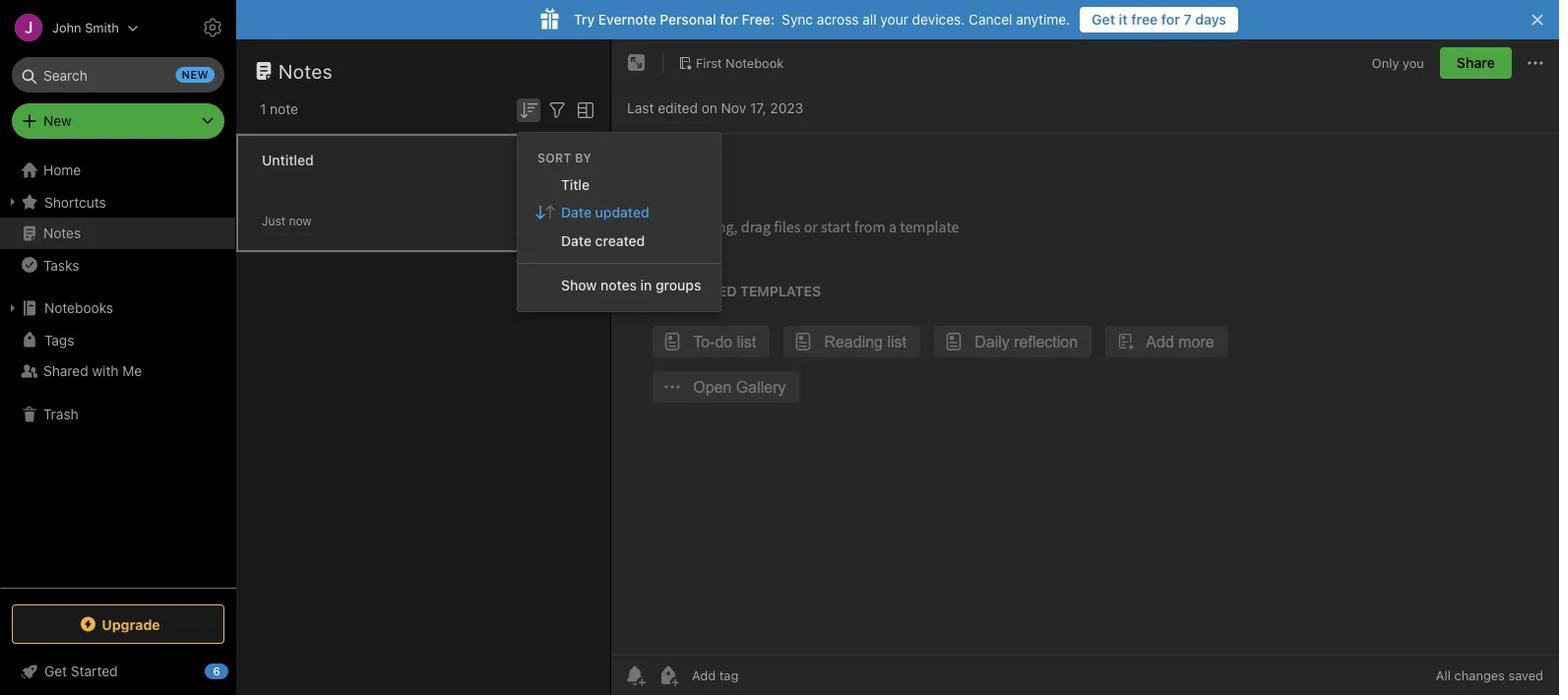 Task type: locate. For each thing, give the bounding box(es) containing it.
More actions field
[[1525, 47, 1548, 79]]

get inside button
[[1092, 11, 1116, 28]]

1 vertical spatial notes
[[43, 225, 81, 241]]

2 date from the top
[[561, 232, 592, 248]]

all
[[1437, 668, 1452, 683]]

me
[[122, 363, 142, 379]]

settings image
[[201, 16, 225, 39]]

2023
[[771, 100, 804, 116]]

tree
[[0, 155, 236, 587]]

0 vertical spatial get
[[1092, 11, 1116, 28]]

1 date from the top
[[561, 204, 592, 220]]

note
[[270, 101, 298, 117]]

1 horizontal spatial get
[[1092, 11, 1116, 28]]

note window element
[[612, 39, 1560, 695]]

Sort options field
[[517, 97, 541, 122]]

upgrade
[[102, 616, 160, 633]]

notes link
[[0, 218, 235, 249]]

share
[[1457, 55, 1496, 71]]

1 vertical spatial get
[[44, 663, 67, 680]]

get it free for 7 days
[[1092, 11, 1227, 28]]

tasks button
[[0, 249, 235, 281]]

0 vertical spatial date
[[561, 204, 592, 220]]

get left it
[[1092, 11, 1116, 28]]

17,
[[750, 100, 767, 116]]

get
[[1092, 11, 1116, 28], [44, 663, 67, 680]]

first
[[696, 55, 722, 70]]

tasks
[[43, 257, 79, 273]]

new button
[[12, 103, 225, 139]]

nov
[[722, 100, 747, 116]]

cancel
[[969, 11, 1013, 28]]

smith
[[85, 20, 119, 35]]

tags
[[44, 332, 74, 348]]

started
[[71, 663, 118, 680]]

notes up tasks
[[43, 225, 81, 241]]

created
[[595, 232, 645, 248]]

0 horizontal spatial for
[[720, 11, 739, 28]]

it
[[1119, 11, 1128, 28]]

date updated link
[[518, 198, 721, 226]]

first notebook button
[[672, 49, 791, 77]]

6
[[213, 665, 220, 678]]

2 for from the left
[[1162, 11, 1181, 28]]

0 horizontal spatial get
[[44, 663, 67, 680]]

date down date updated on the top left of page
[[561, 232, 592, 248]]

1 vertical spatial date
[[561, 232, 592, 248]]

0 vertical spatial notes
[[279, 59, 333, 82]]

date created link
[[518, 226, 721, 254]]

notes up note
[[279, 59, 333, 82]]

trash
[[43, 406, 79, 422]]

for left 7
[[1162, 11, 1181, 28]]

in
[[641, 277, 652, 293]]

1 for from the left
[[720, 11, 739, 28]]

date created
[[561, 232, 645, 248]]

only
[[1373, 55, 1400, 70]]

notes
[[601, 277, 637, 293]]

0 horizontal spatial notes
[[43, 225, 81, 241]]

1 note
[[260, 101, 298, 117]]

for inside button
[[1162, 11, 1181, 28]]

on
[[702, 100, 718, 116]]

home
[[43, 162, 81, 178]]

tooltip
[[476, 52, 582, 91]]

notes
[[279, 59, 333, 82], [43, 225, 81, 241]]

date
[[561, 204, 592, 220], [561, 232, 592, 248]]

sort
[[538, 150, 572, 164]]

Add filters field
[[546, 97, 569, 122]]

date down title
[[561, 204, 592, 220]]

1 horizontal spatial for
[[1162, 11, 1181, 28]]

for for 7
[[1162, 11, 1181, 28]]

now
[[289, 214, 312, 228]]

john smith
[[52, 20, 119, 35]]

last
[[627, 100, 654, 116]]

tags button
[[0, 324, 235, 356]]

all changes saved
[[1437, 668, 1544, 683]]

new search field
[[26, 57, 215, 93]]

shortcuts
[[44, 194, 106, 210]]

expand notebooks image
[[5, 300, 21, 316]]

for left "free:"
[[720, 11, 739, 28]]

only you
[[1373, 55, 1425, 70]]

personal
[[660, 11, 717, 28]]

for
[[720, 11, 739, 28], [1162, 11, 1181, 28]]

7
[[1184, 11, 1192, 28]]

date for date created
[[561, 232, 592, 248]]

try evernote personal for free: sync across all your devices. cancel anytime.
[[574, 11, 1071, 28]]

get left started
[[44, 663, 67, 680]]

notebooks
[[44, 300, 113, 316]]

get inside help and learning task checklist field
[[44, 663, 67, 680]]

shared with me link
[[0, 356, 235, 387]]

Note Editor text field
[[612, 134, 1560, 655]]



Task type: vqa. For each thing, say whether or not it's contained in the screenshot.
John
yes



Task type: describe. For each thing, give the bounding box(es) containing it.
days
[[1196, 11, 1227, 28]]

untitled
[[262, 152, 314, 168]]

home link
[[0, 155, 236, 186]]

shared
[[43, 363, 88, 379]]

expand note image
[[625, 51, 649, 75]]

sync
[[782, 11, 814, 28]]

1
[[260, 101, 266, 117]]

date for date updated
[[561, 204, 592, 220]]

get it free for 7 days button
[[1081, 7, 1239, 32]]

show notes in groups link
[[518, 271, 721, 299]]

get for get it free for 7 days
[[1092, 11, 1116, 28]]

new
[[182, 68, 209, 81]]

for for free:
[[720, 11, 739, 28]]

groups
[[656, 277, 702, 293]]

1 horizontal spatial notes
[[279, 59, 333, 82]]

show notes in groups
[[561, 277, 702, 293]]

your
[[881, 11, 909, 28]]

across
[[817, 11, 859, 28]]

just
[[262, 214, 286, 228]]

add tag image
[[657, 664, 681, 687]]

title
[[561, 176, 590, 192]]

changes
[[1455, 668, 1506, 683]]

Search text field
[[26, 57, 211, 93]]

first notebook
[[696, 55, 784, 70]]

Add tag field
[[690, 667, 838, 684]]

notebook
[[726, 55, 784, 70]]

try
[[574, 11, 595, 28]]

Help and Learning task checklist field
[[0, 656, 236, 687]]

date updated
[[561, 204, 650, 220]]

devices.
[[913, 11, 965, 28]]

upgrade button
[[12, 605, 225, 644]]

trash link
[[0, 399, 235, 430]]

edited
[[658, 100, 698, 116]]

evernote
[[599, 11, 657, 28]]

get started
[[44, 663, 118, 680]]

sort by
[[538, 150, 592, 164]]

share button
[[1441, 47, 1513, 79]]

saved
[[1509, 668, 1544, 683]]

updated
[[595, 204, 650, 220]]

dropdown list menu
[[518, 170, 721, 299]]

all
[[863, 11, 877, 28]]

last edited on nov 17, 2023
[[627, 100, 804, 116]]

new
[[43, 113, 72, 129]]

just now
[[262, 214, 312, 228]]

View options field
[[569, 97, 598, 122]]

add a reminder image
[[623, 664, 647, 687]]

by
[[575, 150, 592, 164]]

anytime.
[[1017, 11, 1071, 28]]

free
[[1132, 11, 1158, 28]]

click to collapse image
[[229, 659, 244, 682]]

add filters image
[[546, 98, 569, 122]]

more actions image
[[1525, 51, 1548, 75]]

you
[[1403, 55, 1425, 70]]

title link
[[518, 170, 721, 198]]

with
[[92, 363, 119, 379]]

shared with me
[[43, 363, 142, 379]]

notebooks link
[[0, 292, 235, 324]]

Account field
[[0, 8, 139, 47]]

free:
[[742, 11, 775, 28]]

show
[[561, 277, 597, 293]]

get for get started
[[44, 663, 67, 680]]

tree containing home
[[0, 155, 236, 587]]

shortcuts button
[[0, 186, 235, 218]]

john
[[52, 20, 81, 35]]



